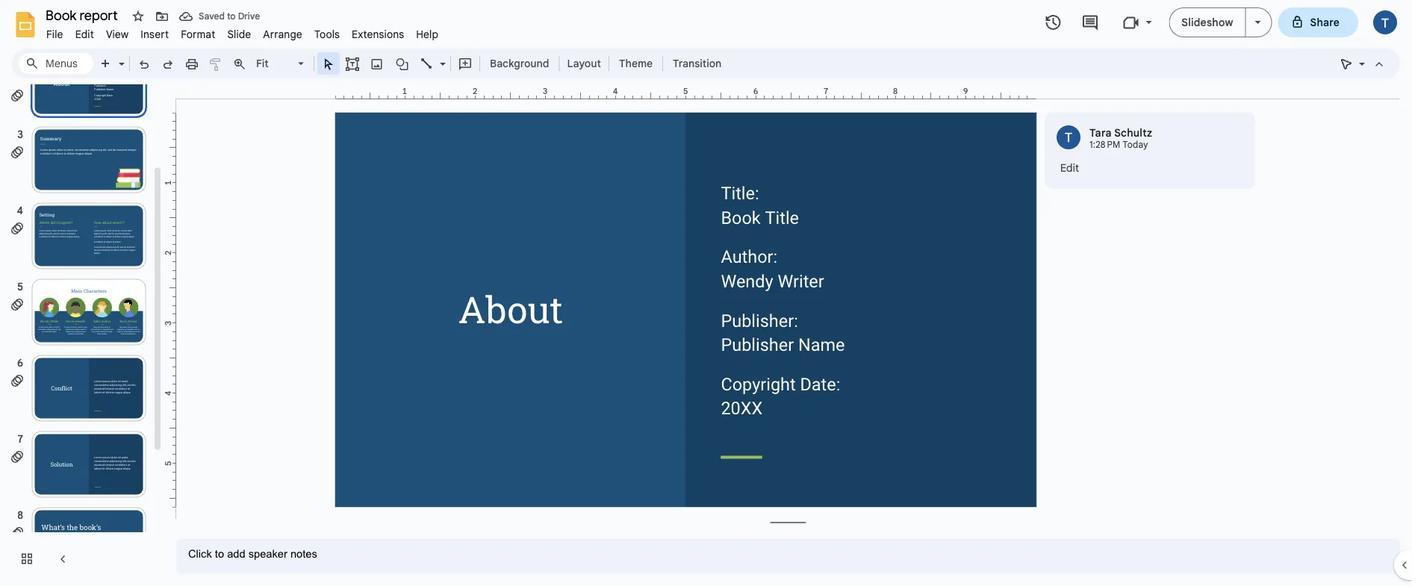 Task type: vqa. For each thing, say whether or not it's contained in the screenshot.
Bulle
no



Task type: describe. For each thing, give the bounding box(es) containing it.
transition button
[[666, 52, 728, 75]]

insert menu item
[[135, 25, 175, 43]]

layout button
[[563, 52, 606, 75]]

view
[[106, 28, 129, 41]]

saved to drive button
[[176, 6, 264, 27]]

theme
[[619, 57, 653, 70]]

slide
[[227, 28, 251, 41]]

tara
[[1090, 126, 1112, 139]]

shape image
[[394, 53, 411, 74]]

1:28 pm
[[1090, 139, 1121, 151]]

extensions
[[352, 28, 404, 41]]

saved
[[199, 11, 225, 22]]

tools
[[314, 28, 340, 41]]

view menu item
[[100, 25, 135, 43]]

tara schultz 1:28 pm today
[[1090, 126, 1153, 151]]

share
[[1311, 16, 1340, 29]]

main toolbar
[[93, 52, 729, 75]]

today
[[1123, 139, 1149, 151]]

drive
[[238, 11, 260, 22]]

application containing slideshow
[[0, 0, 1413, 586]]

slide menu item
[[221, 25, 257, 43]]

menu bar banner
[[0, 0, 1413, 586]]

mode and view toolbar
[[1335, 49, 1392, 78]]

tara schultz image
[[1057, 125, 1081, 149]]

navigation inside "application"
[[0, 46, 164, 586]]

Rename text field
[[40, 6, 126, 24]]

layout
[[567, 57, 601, 70]]

edit inside edit menu item
[[75, 28, 94, 41]]

presentation options image
[[1255, 21, 1261, 24]]

Star checkbox
[[128, 6, 149, 27]]

transition
[[673, 57, 722, 70]]

Zoom field
[[252, 53, 311, 75]]

schultz
[[1115, 126, 1153, 139]]

slideshow
[[1182, 16, 1234, 29]]



Task type: locate. For each thing, give the bounding box(es) containing it.
edit
[[75, 28, 94, 41], [1061, 161, 1080, 174]]

arrange
[[263, 28, 302, 41]]

format
[[181, 28, 215, 41]]

1 horizontal spatial edit
[[1061, 161, 1080, 174]]

insert image image
[[369, 53, 386, 74]]

new slide with layout image
[[115, 54, 125, 59]]

to
[[227, 11, 236, 22]]

menu bar inside menu bar banner
[[40, 19, 445, 44]]

list
[[1045, 112, 1256, 189]]

saved to drive
[[199, 11, 260, 22]]

list containing tara schultz
[[1045, 112, 1256, 189]]

share button
[[1279, 7, 1359, 37]]

navigation
[[0, 46, 164, 586]]

insert
[[141, 28, 169, 41]]

edit down tara schultz icon
[[1061, 161, 1080, 174]]

Zoom text field
[[254, 53, 296, 74]]

help menu item
[[410, 25, 445, 43]]

background button
[[483, 52, 556, 75]]

file menu item
[[40, 25, 69, 43]]

0 horizontal spatial edit
[[75, 28, 94, 41]]

edit menu item
[[69, 25, 100, 43]]

tools menu item
[[308, 25, 346, 43]]

slideshow button
[[1169, 7, 1246, 37]]

edit down rename text box
[[75, 28, 94, 41]]

1 vertical spatial edit
[[1061, 161, 1080, 174]]

extensions menu item
[[346, 25, 410, 43]]

Menus field
[[19, 53, 93, 74]]

format menu item
[[175, 25, 221, 43]]

application
[[0, 0, 1413, 586]]

help
[[416, 28, 439, 41]]

0 vertical spatial edit
[[75, 28, 94, 41]]

background
[[490, 57, 549, 70]]

arrange menu item
[[257, 25, 308, 43]]

theme button
[[612, 52, 660, 75]]

menu bar
[[40, 19, 445, 44]]

menu bar containing file
[[40, 19, 445, 44]]

file
[[46, 28, 63, 41]]



